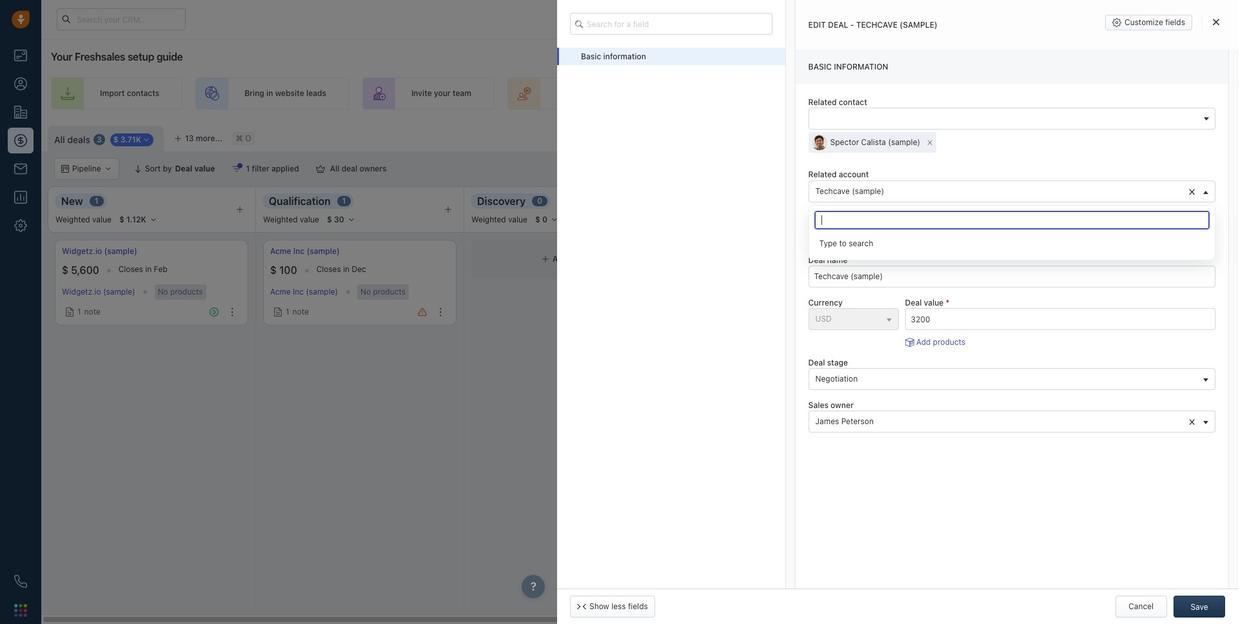 Task type: describe. For each thing, give the bounding box(es) containing it.
show less fields button
[[570, 596, 655, 618]]

1 acme from the top
[[270, 246, 291, 256]]

add deal for won
[[1160, 254, 1192, 264]]

$ for $ 5,600
[[62, 265, 68, 276]]

1 filter applied
[[246, 164, 299, 173]]

add deal for discovery
[[553, 254, 586, 264]]

products for $ 100
[[373, 287, 406, 297]]

negotiation inside button
[[816, 374, 858, 384]]

sales
[[762, 89, 781, 98]]

less
[[612, 602, 626, 611]]

sales owner
[[809, 401, 854, 410]]

james
[[816, 417, 839, 427]]

your trial ends in 21 days
[[893, 15, 977, 23]]

stage
[[827, 358, 848, 368]]

(sample) up deal value *
[[914, 287, 946, 297]]

cancel button
[[1116, 596, 1167, 618]]

dialog containing ×
[[557, 0, 1238, 624]]

100
[[279, 265, 297, 276]]

your for your freshsales setup guide
[[51, 51, 72, 63]]

invite your team
[[411, 89, 471, 98]]

5,600
[[71, 265, 99, 276]]

products for $ 3,200
[[981, 287, 1013, 297]]

13
[[185, 134, 194, 143]]

2 vertical spatial techcave
[[877, 287, 912, 297]]

create sales sequence
[[735, 89, 819, 98]]

products for $ 5,600
[[170, 287, 203, 297]]

peterson
[[841, 417, 874, 427]]

0 horizontal spatial basic information
[[581, 52, 646, 61]]

1 inside button
[[246, 164, 250, 173]]

type
[[819, 238, 837, 248]]

⌘
[[236, 134, 243, 143]]

3
[[97, 135, 102, 145]]

import contacts
[[100, 89, 159, 98]]

negotiation button
[[809, 368, 1216, 390]]

1 horizontal spatial basic
[[809, 62, 832, 72]]

search
[[849, 238, 873, 248]]

deal for deal stage
[[809, 358, 825, 368]]

1 horizontal spatial information
[[834, 62, 888, 72]]

0 vertical spatial negotiation
[[876, 195, 933, 207]]

your for your trial ends in 21 days
[[893, 15, 908, 23]]

no for $ 5,600
[[158, 287, 168, 297]]

deal stage
[[809, 358, 848, 368]]

13 more... button
[[167, 130, 229, 148]]

Enter value number field
[[905, 308, 1216, 330]]

name
[[827, 255, 848, 265]]

owner
[[831, 401, 854, 410]]

closes for 3,200
[[934, 264, 958, 274]]

2 leads from the left
[[580, 89, 600, 98]]

closes in dec
[[316, 264, 366, 274]]

(sample) inside the widgetz.io (sample) link
[[104, 246, 137, 256]]

(sample) up closes in dec
[[307, 246, 340, 256]]

setup
[[128, 51, 154, 63]]

0 horizontal spatial basic
[[581, 52, 601, 61]]

website
[[275, 89, 304, 98]]

1 filter applied button
[[223, 158, 307, 180]]

o
[[245, 134, 251, 143]]

note inside add note button
[[909, 307, 926, 317]]

container_wx8msf4aqz5i3rn1 image for 1
[[65, 308, 74, 317]]

21
[[952, 15, 960, 23]]

route leads to your team
[[557, 89, 650, 98]]

techcave (sample) link
[[877, 287, 946, 297]]

applied
[[272, 164, 299, 173]]

(sample) down account
[[852, 186, 884, 196]]

calista
[[861, 138, 886, 147]]

route leads to your team link
[[508, 77, 673, 110]]

phone image
[[14, 575, 27, 588]]

* for deal name *
[[850, 255, 854, 265]]

(sample) down closes in feb
[[103, 287, 135, 297]]

3,200
[[886, 265, 914, 276]]

save button
[[1174, 596, 1225, 618]]

leads inside 'link'
[[306, 89, 326, 98]]

all deals 3
[[54, 134, 102, 145]]

trial
[[910, 15, 923, 23]]

basic information link
[[557, 48, 785, 65]]

closes in feb
[[118, 264, 167, 274]]

to for click
[[836, 229, 843, 238]]

in for $ 5,600
[[145, 264, 152, 274]]

in inside 'link'
[[266, 89, 273, 98]]

freshsales
[[75, 51, 125, 63]]

customize fields button
[[1105, 15, 1193, 30]]

* for deal value *
[[946, 298, 950, 308]]

container_wx8msf4aqz5i3rn1 image inside 1 filter applied button
[[232, 164, 241, 173]]

1 note for 5,600
[[77, 307, 100, 317]]

phone element
[[8, 569, 34, 595]]

× inside button
[[927, 136, 933, 148]]

widgetz.io inside the widgetz.io (sample) link
[[62, 246, 102, 256]]

$ 3,200
[[877, 265, 914, 276]]

customize fields
[[1125, 17, 1185, 27]]

import for import deals
[[1094, 132, 1118, 141]]

0 horizontal spatial information
[[603, 52, 646, 61]]

2 acme inc (sample) from the top
[[270, 287, 338, 297]]

select
[[845, 229, 867, 238]]

all deal owners button
[[307, 158, 395, 180]]

13 more...
[[185, 134, 222, 143]]

products inside dialog
[[933, 337, 966, 347]]

in for $ 100
[[343, 264, 350, 274]]

your freshsales setup guide
[[51, 51, 183, 63]]

won
[[1084, 195, 1106, 207]]

create
[[735, 89, 760, 98]]

deal value *
[[905, 298, 950, 308]]

container_wx8msf4aqz5i3rn1 image for add note
[[880, 308, 889, 317]]

2 acme inc (sample) link from the top
[[270, 287, 338, 297]]

new
[[61, 195, 83, 207]]

× for techcave (sample)
[[1189, 184, 1196, 198]]

search image
[[575, 18, 588, 29]]

1 acme inc (sample) from the top
[[270, 246, 340, 256]]

⌘ o
[[236, 134, 251, 143]]

2 widgetz.io (sample) from the top
[[62, 287, 135, 297]]

ends
[[925, 15, 942, 23]]

$ for $ 100
[[270, 265, 277, 276]]

0 vertical spatial techcave
[[856, 20, 898, 30]]

bring in website leads
[[245, 89, 326, 98]]

spector
[[830, 138, 859, 147]]

deals for all
[[67, 134, 90, 145]]

edit
[[809, 20, 826, 30]]

edit deal - techcave (sample)
[[809, 20, 938, 30]]

customize
[[1125, 17, 1163, 27]]

(sample) down closes in dec
[[306, 287, 338, 297]]

related contact
[[809, 98, 867, 107]]

show
[[589, 602, 609, 611]]

show less fields
[[589, 602, 648, 611]]

route
[[557, 89, 578, 98]]

settings button
[[1013, 126, 1070, 148]]

$ 5,600
[[62, 265, 99, 276]]

1 widgetz.io (sample) from the top
[[62, 246, 137, 256]]

import deals button
[[1076, 126, 1147, 148]]

container_wx8msf4aqz5i3rn1 image inside all deal owners button
[[316, 164, 325, 173]]



Task type: vqa. For each thing, say whether or not it's contained in the screenshot.
leftmost 'no products'
yes



Task type: locate. For each thing, give the bounding box(es) containing it.
1 horizontal spatial *
[[946, 298, 950, 308]]

to inside route leads to your team link
[[603, 89, 610, 98]]

your left freshsales
[[51, 51, 72, 63]]

deal name *
[[809, 255, 854, 265]]

to right route
[[603, 89, 610, 98]]

bring in website leads link
[[196, 77, 350, 110]]

2 widgetz.io (sample) link from the top
[[62, 287, 135, 297]]

0 horizontal spatial 1 note
[[77, 307, 100, 317]]

1 note down "5,600" at the top left of the page
[[77, 307, 100, 317]]

leads right the "website"
[[306, 89, 326, 98]]

0 vertical spatial basic information
[[581, 52, 646, 61]]

1 horizontal spatial basic information
[[809, 62, 888, 72]]

closes for 5,600
[[118, 264, 143, 274]]

3 closes from the left
[[934, 264, 958, 274]]

6
[[969, 264, 974, 274]]

all inside button
[[330, 164, 340, 173]]

james peterson
[[816, 417, 874, 427]]

container_wx8msf4aqz5i3rn1 image inside add note button
[[880, 308, 889, 317]]

0 horizontal spatial negotiation
[[816, 374, 858, 384]]

days right 6
[[976, 264, 993, 274]]

0 horizontal spatial closes
[[118, 264, 143, 274]]

0 horizontal spatial deals
[[67, 134, 90, 145]]

2 horizontal spatial closes
[[934, 264, 958, 274]]

closes left feb
[[118, 264, 143, 274]]

1
[[1153, 11, 1157, 19], [246, 164, 250, 173], [95, 196, 98, 206], [342, 196, 346, 206], [944, 196, 948, 206], [77, 307, 81, 317], [286, 307, 289, 317]]

0 horizontal spatial leads
[[306, 89, 326, 98]]

2 horizontal spatial note
[[909, 307, 926, 317]]

1 vertical spatial acme inc (sample)
[[270, 287, 338, 297]]

add deal
[[1193, 132, 1225, 141], [553, 254, 586, 264], [1160, 254, 1192, 264]]

* right "name"
[[850, 255, 854, 265]]

related left account
[[809, 170, 837, 180]]

1 no from the left
[[158, 287, 168, 297]]

to inside type to search option
[[839, 238, 847, 248]]

× for james peterson
[[1189, 415, 1196, 428]]

0 vertical spatial inc
[[293, 246, 305, 256]]

0 vertical spatial acme inc (sample)
[[270, 246, 340, 256]]

1 team from the left
[[453, 89, 471, 98]]

to right type
[[839, 238, 847, 248]]

deal up click
[[809, 213, 825, 222]]

dialog
[[557, 0, 1238, 624]]

settings
[[1032, 132, 1063, 141]]

1 acme inc (sample) link from the top
[[270, 246, 340, 257]]

fields right the 1 link
[[1166, 17, 1185, 27]]

1 note down 100
[[286, 307, 309, 317]]

2 no products from the left
[[361, 287, 406, 297]]

no products down the dec
[[361, 287, 406, 297]]

2 0 from the left
[[1117, 196, 1123, 206]]

0 vertical spatial widgetz.io
[[62, 246, 102, 256]]

0 vertical spatial related
[[809, 98, 837, 107]]

0 vertical spatial *
[[850, 255, 854, 265]]

techcave right -
[[856, 20, 898, 30]]

closes
[[118, 264, 143, 274], [316, 264, 341, 274], [934, 264, 958, 274]]

deal for deal name *
[[809, 255, 825, 265]]

leads right route
[[580, 89, 600, 98]]

basic information up route leads to your team
[[581, 52, 646, 61]]

techcave (sample) up deal value *
[[877, 287, 946, 297]]

in for $ 3,200
[[960, 264, 967, 274]]

bring
[[245, 89, 264, 98]]

0 vertical spatial fields
[[1166, 17, 1185, 27]]

usd
[[816, 314, 832, 324]]

1 closes from the left
[[118, 264, 143, 274]]

closes left 6
[[934, 264, 958, 274]]

(sample) left 21
[[900, 20, 938, 30]]

1 horizontal spatial your
[[612, 89, 629, 98]]

2 acme from the top
[[270, 287, 291, 297]]

1 widgetz.io from the top
[[62, 246, 102, 256]]

1 no products from the left
[[158, 287, 203, 297]]

3 $ from the left
[[877, 265, 884, 276]]

in left 6
[[960, 264, 967, 274]]

2 $ from the left
[[270, 265, 277, 276]]

$ left 3,200
[[877, 265, 884, 276]]

acme inc (sample) up 100
[[270, 246, 340, 256]]

products
[[170, 287, 203, 297], [373, 287, 406, 297], [981, 287, 1013, 297], [933, 337, 966, 347]]

add note button
[[877, 303, 929, 321]]

note down techcave (sample) link
[[909, 307, 926, 317]]

1 vertical spatial days
[[976, 264, 993, 274]]

information up contact
[[834, 62, 888, 72]]

widgetz.io up $ 5,600
[[62, 246, 102, 256]]

fields inside "button"
[[628, 602, 648, 611]]

1 vertical spatial techcave
[[816, 186, 850, 196]]

0 horizontal spatial container_wx8msf4aqz5i3rn1 image
[[232, 164, 241, 173]]

1 vertical spatial fields
[[628, 602, 648, 611]]

×
[[927, 136, 933, 148], [1189, 184, 1196, 198], [1189, 415, 1196, 428]]

invite
[[411, 89, 432, 98]]

1 your from the left
[[434, 89, 451, 98]]

import contacts link
[[51, 77, 183, 110]]

1 horizontal spatial 1 note
[[286, 307, 309, 317]]

acme inc (sample) link down 100
[[270, 287, 338, 297]]

None search field
[[809, 108, 1216, 130], [814, 211, 1210, 229], [809, 108, 1216, 130], [814, 211, 1210, 229]]

import
[[100, 89, 125, 98], [1094, 132, 1118, 141]]

basic information
[[581, 52, 646, 61], [809, 62, 888, 72]]

deals for import
[[1120, 132, 1140, 141]]

1 horizontal spatial all
[[330, 164, 340, 173]]

in right bring
[[266, 89, 273, 98]]

all deals link
[[54, 133, 90, 146]]

2 closes from the left
[[316, 264, 341, 274]]

0 horizontal spatial all
[[54, 134, 65, 145]]

0 vertical spatial ×
[[927, 136, 933, 148]]

*
[[850, 255, 854, 265], [946, 298, 950, 308]]

import left contacts
[[100, 89, 125, 98]]

inc down 100
[[293, 287, 304, 297]]

1 vertical spatial techcave (sample)
[[877, 287, 946, 297]]

0 for discovery
[[537, 196, 542, 206]]

3 no from the left
[[968, 287, 979, 297]]

None search field
[[570, 13, 772, 35]]

1 vertical spatial widgetz.io (sample) link
[[62, 287, 135, 297]]

all left 3
[[54, 134, 65, 145]]

save
[[1191, 602, 1208, 612]]

0 horizontal spatial your
[[434, 89, 451, 98]]

0 horizontal spatial fields
[[628, 602, 648, 611]]

related for related contact
[[809, 98, 837, 107]]

1 horizontal spatial import
[[1094, 132, 1118, 141]]

techcave down related account
[[816, 186, 850, 196]]

Search for a field text field
[[570, 13, 772, 35]]

related for related account
[[809, 170, 837, 180]]

discovery
[[477, 195, 526, 207]]

0 horizontal spatial add deal
[[553, 254, 586, 264]]

in left the dec
[[343, 264, 350, 274]]

note down 100
[[293, 307, 309, 317]]

1 note from the left
[[84, 307, 100, 317]]

closes for 100
[[316, 264, 341, 274]]

no down the dec
[[361, 287, 371, 297]]

to right click
[[836, 229, 843, 238]]

0 vertical spatial all
[[54, 134, 65, 145]]

no for $ 3,200
[[968, 287, 979, 297]]

your right route
[[612, 89, 629, 98]]

1 vertical spatial widgetz.io
[[62, 287, 101, 297]]

deal down type
[[809, 255, 825, 265]]

* right value on the top right
[[946, 298, 950, 308]]

click to select button
[[809, 223, 1216, 245]]

techcave (sample) inside dialog
[[816, 186, 884, 196]]

1 $ from the left
[[62, 265, 68, 276]]

team right invite
[[453, 89, 471, 98]]

techcave down $ 3,200
[[877, 287, 912, 297]]

1 vertical spatial your
[[51, 51, 72, 63]]

1 inc from the top
[[293, 246, 305, 256]]

container_wx8msf4aqz5i3rn1 image
[[316, 164, 325, 173], [542, 255, 550, 263], [65, 308, 74, 317], [880, 308, 889, 317]]

(sample)
[[900, 20, 938, 30], [888, 138, 920, 147], [852, 186, 884, 196], [104, 246, 137, 256], [307, 246, 340, 256], [103, 287, 135, 297], [306, 287, 338, 297], [914, 287, 946, 297]]

1 horizontal spatial note
[[293, 307, 309, 317]]

1 vertical spatial acme
[[270, 287, 291, 297]]

team
[[453, 89, 471, 98], [631, 89, 650, 98]]

team down basic information link
[[631, 89, 650, 98]]

in left 21
[[944, 15, 950, 23]]

information up route leads to your team
[[603, 52, 646, 61]]

0 vertical spatial container_wx8msf4aqz5i3rn1 image
[[232, 164, 241, 173]]

0 for won
[[1117, 196, 1123, 206]]

note for $ 100
[[293, 307, 309, 317]]

2 related from the top
[[809, 170, 837, 180]]

inc up 100
[[293, 246, 305, 256]]

click to select
[[816, 229, 867, 238]]

no products for $ 3,200
[[968, 287, 1013, 297]]

add products link
[[905, 337, 966, 348]]

container_wx8msf4aqz5i3rn1 image for 1
[[273, 308, 282, 317]]

close image
[[1213, 18, 1220, 26]]

1 horizontal spatial add deal
[[1160, 254, 1192, 264]]

no products for $ 5,600
[[158, 287, 203, 297]]

0 vertical spatial your
[[893, 15, 908, 23]]

closes in 6 days
[[934, 264, 993, 274]]

container_wx8msf4aqz5i3rn1 image for add deal
[[542, 255, 550, 263]]

related
[[809, 98, 837, 107], [809, 170, 837, 180]]

all
[[54, 134, 65, 145], [330, 164, 340, 173]]

1 vertical spatial basic
[[809, 62, 832, 72]]

1 0 from the left
[[537, 196, 542, 206]]

more...
[[196, 134, 222, 143]]

container_wx8msf4aqz5i3rn1 image for add deal
[[1149, 255, 1156, 263]]

deal type
[[809, 213, 844, 222]]

0 horizontal spatial note
[[84, 307, 100, 317]]

0 right won
[[1117, 196, 1123, 206]]

negotiation down × button
[[876, 195, 933, 207]]

2 vertical spatial ×
[[1189, 415, 1196, 428]]

1 horizontal spatial container_wx8msf4aqz5i3rn1 image
[[273, 308, 282, 317]]

basic down search image
[[581, 52, 601, 61]]

2 inc from the top
[[293, 287, 304, 297]]

-
[[851, 20, 854, 30]]

all for deal
[[330, 164, 340, 173]]

related left contact
[[809, 98, 837, 107]]

1 vertical spatial acme inc (sample) link
[[270, 287, 338, 297]]

freshworks switcher image
[[14, 604, 27, 617]]

1 link
[[1140, 8, 1162, 30]]

your left trial
[[893, 15, 908, 23]]

in left feb
[[145, 264, 152, 274]]

0 vertical spatial import
[[100, 89, 125, 98]]

no products down feb
[[158, 287, 203, 297]]

add deal inside button
[[1193, 132, 1225, 141]]

import right settings
[[1094, 132, 1118, 141]]

days
[[962, 15, 977, 23], [976, 264, 993, 274]]

leads
[[306, 89, 326, 98], [580, 89, 600, 98]]

widgetz.io (sample) link
[[62, 246, 137, 257], [62, 287, 135, 297]]

(sample) left × button
[[888, 138, 920, 147]]

0 vertical spatial widgetz.io (sample) link
[[62, 246, 137, 257]]

1 vertical spatial information
[[834, 62, 888, 72]]

deal left stage
[[809, 358, 825, 368]]

create sales sequence link
[[686, 77, 843, 110]]

widgetz.io (sample) link up "5,600" at the top left of the page
[[62, 246, 137, 257]]

2 horizontal spatial no
[[968, 287, 979, 297]]

techcave
[[856, 20, 898, 30], [816, 186, 850, 196], [877, 287, 912, 297]]

invite your team link
[[362, 77, 495, 110]]

your
[[893, 15, 908, 23], [51, 51, 72, 63]]

acme inc (sample) link
[[270, 246, 340, 257], [270, 287, 338, 297]]

2 horizontal spatial add deal
[[1193, 132, 1225, 141]]

1 vertical spatial negotiation
[[816, 374, 858, 384]]

add products
[[916, 337, 966, 347]]

0 vertical spatial days
[[962, 15, 977, 23]]

Search your CRM... text field
[[57, 8, 186, 30]]

2 horizontal spatial $
[[877, 265, 884, 276]]

3 note from the left
[[909, 307, 926, 317]]

deal for deal value *
[[905, 298, 922, 308]]

acme up $ 100
[[270, 246, 291, 256]]

$
[[62, 265, 68, 276], [270, 265, 277, 276], [877, 265, 884, 276]]

negotiation down stage
[[816, 374, 858, 384]]

usd button
[[809, 308, 899, 330]]

2 widgetz.io from the top
[[62, 287, 101, 297]]

add
[[1193, 132, 1207, 141], [553, 254, 568, 264], [1160, 254, 1175, 264], [893, 307, 907, 317], [916, 337, 931, 347]]

1 vertical spatial ×
[[1189, 184, 1196, 198]]

deal down techcave (sample) link
[[905, 298, 922, 308]]

acme inc (sample) link up 100
[[270, 246, 340, 257]]

1 horizontal spatial no products
[[361, 287, 406, 297]]

Search field
[[1169, 158, 1233, 180]]

0 right discovery
[[537, 196, 542, 206]]

closes left the dec
[[316, 264, 341, 274]]

0 horizontal spatial $
[[62, 265, 68, 276]]

1 vertical spatial import
[[1094, 132, 1118, 141]]

1 horizontal spatial deals
[[1120, 132, 1140, 141]]

basic up the sequence
[[809, 62, 832, 72]]

deal for deal type
[[809, 213, 825, 222]]

3 no products from the left
[[968, 287, 1013, 297]]

no products for $ 100
[[361, 287, 406, 297]]

1 vertical spatial *
[[946, 298, 950, 308]]

2 your from the left
[[612, 89, 629, 98]]

0 horizontal spatial import
[[100, 89, 125, 98]]

2 horizontal spatial container_wx8msf4aqz5i3rn1 image
[[1149, 255, 1156, 263]]

1 horizontal spatial your
[[893, 15, 908, 23]]

acme inc (sample) down 100
[[270, 287, 338, 297]]

1 horizontal spatial no
[[361, 287, 371, 297]]

1 horizontal spatial closes
[[316, 264, 341, 274]]

cancel
[[1129, 602, 1154, 611]]

filter
[[252, 164, 269, 173]]

container_wx8msf4aqz5i3rn1 image
[[232, 164, 241, 173], [1149, 255, 1156, 263], [273, 308, 282, 317]]

widgetz.io (sample) link down "5,600" at the top left of the page
[[62, 287, 135, 297]]

1 vertical spatial container_wx8msf4aqz5i3rn1 image
[[1149, 255, 1156, 263]]

0 vertical spatial acme inc (sample) link
[[270, 246, 340, 257]]

value
[[924, 298, 944, 308]]

1 widgetz.io (sample) link from the top
[[62, 246, 137, 257]]

to inside the click to select button
[[836, 229, 843, 238]]

0 vertical spatial information
[[603, 52, 646, 61]]

acme down $ 100
[[270, 287, 291, 297]]

$ for $ 3,200
[[877, 265, 884, 276]]

1 vertical spatial basic information
[[809, 62, 888, 72]]

import for import contacts
[[100, 89, 125, 98]]

to for type
[[839, 238, 847, 248]]

no products down 6
[[968, 287, 1013, 297]]

1 horizontal spatial 0
[[1117, 196, 1123, 206]]

dec
[[352, 264, 366, 274]]

2 vertical spatial container_wx8msf4aqz5i3rn1 image
[[273, 308, 282, 317]]

all deal owners
[[330, 164, 387, 173]]

$ left "5,600" at the top left of the page
[[62, 265, 68, 276]]

0 horizontal spatial no
[[158, 287, 168, 297]]

0 horizontal spatial 0
[[537, 196, 542, 206]]

qualification
[[269, 195, 331, 207]]

add note
[[893, 307, 926, 317]]

1 horizontal spatial team
[[631, 89, 650, 98]]

2 note from the left
[[293, 307, 309, 317]]

1 horizontal spatial $
[[270, 265, 277, 276]]

contacts
[[127, 89, 159, 98]]

0 horizontal spatial team
[[453, 89, 471, 98]]

basic information up contact
[[809, 62, 888, 72]]

add deal button
[[1175, 126, 1232, 148]]

days right 21
[[962, 15, 977, 23]]

2 team from the left
[[631, 89, 650, 98]]

1 leads from the left
[[306, 89, 326, 98]]

your right invite
[[434, 89, 451, 98]]

Start typing... text field
[[809, 266, 1216, 288]]

techcave (sample) down account
[[816, 186, 884, 196]]

note for $ 5,600
[[84, 307, 100, 317]]

0 horizontal spatial no products
[[158, 287, 203, 297]]

deals inside button
[[1120, 132, 1140, 141]]

no down feb
[[158, 287, 168, 297]]

1 horizontal spatial negotiation
[[876, 195, 933, 207]]

0 vertical spatial widgetz.io (sample)
[[62, 246, 137, 256]]

1 1 note from the left
[[77, 307, 100, 317]]

0 vertical spatial basic
[[581, 52, 601, 61]]

no products
[[158, 287, 203, 297], [361, 287, 406, 297], [968, 287, 1013, 297]]

$ left 100
[[270, 265, 277, 276]]

0 horizontal spatial *
[[850, 255, 854, 265]]

(sample) up closes in feb
[[104, 246, 137, 256]]

0 vertical spatial acme
[[270, 246, 291, 256]]

1 vertical spatial inc
[[293, 287, 304, 297]]

no down 6
[[968, 287, 979, 297]]

sales
[[809, 401, 829, 410]]

1 horizontal spatial leads
[[580, 89, 600, 98]]

deal
[[828, 20, 848, 30]]

related account
[[809, 170, 869, 180]]

no for $ 100
[[361, 287, 371, 297]]

0 vertical spatial techcave (sample)
[[816, 186, 884, 196]]

widgetz.io (sample) down "5,600" at the top left of the page
[[62, 287, 135, 297]]

1 related from the top
[[809, 98, 837, 107]]

0 horizontal spatial your
[[51, 51, 72, 63]]

1 note
[[77, 307, 100, 317], [286, 307, 309, 317]]

all left owners
[[330, 164, 340, 173]]

contact
[[839, 98, 867, 107]]

all for deals
[[54, 134, 65, 145]]

2 1 note from the left
[[286, 307, 309, 317]]

2 no from the left
[[361, 287, 371, 297]]

sequence
[[783, 89, 819, 98]]

note down "5,600" at the top left of the page
[[84, 307, 100, 317]]

widgetz.io down $ 5,600
[[62, 287, 101, 297]]

feb
[[154, 264, 167, 274]]

1 vertical spatial widgetz.io (sample)
[[62, 287, 135, 297]]

1 horizontal spatial fields
[[1166, 17, 1185, 27]]

type to search option
[[814, 233, 1210, 255]]

fields inside "button"
[[1166, 17, 1185, 27]]

1 vertical spatial all
[[330, 164, 340, 173]]

1 note for 100
[[286, 307, 309, 317]]

owners
[[360, 164, 387, 173]]

2 horizontal spatial no products
[[968, 287, 1013, 297]]

guide
[[157, 51, 183, 63]]

1 vertical spatial related
[[809, 170, 837, 180]]

import inside button
[[1094, 132, 1118, 141]]

fields right "less"
[[628, 602, 648, 611]]

widgetz.io (sample) up "5,600" at the top left of the page
[[62, 246, 137, 256]]



